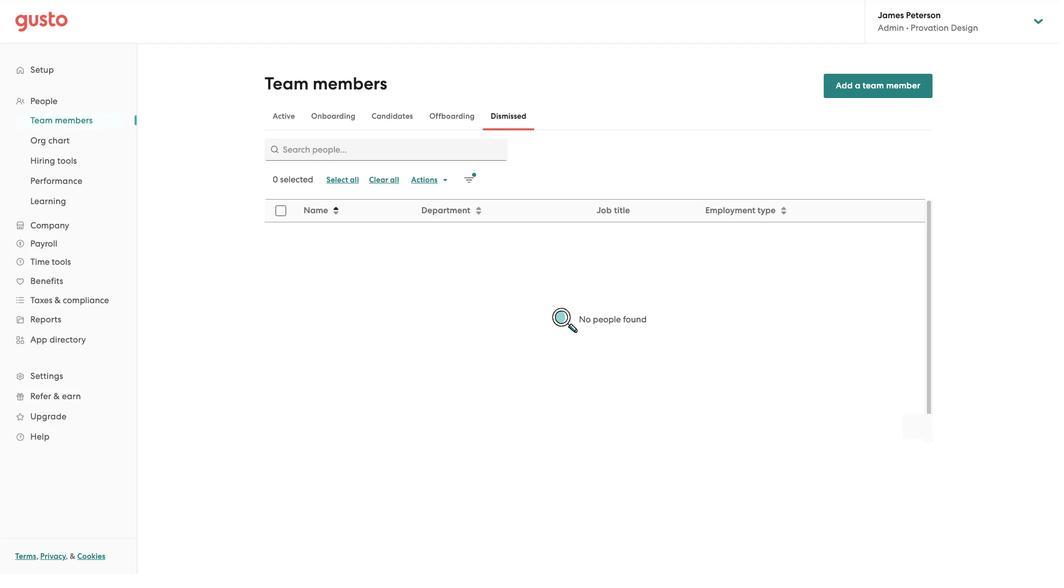 Task type: describe. For each thing, give the bounding box(es) containing it.
employment type button
[[699, 200, 925, 222]]

department button
[[415, 200, 590, 222]]

peterson
[[906, 10, 941, 21]]

1 horizontal spatial team members
[[265, 73, 387, 94]]

candidates button
[[364, 104, 421, 129]]

team members link
[[18, 111, 127, 130]]

name button
[[298, 200, 414, 222]]

home image
[[15, 11, 68, 32]]

all for select all
[[350, 176, 359, 185]]

terms , privacy , & cookies
[[15, 553, 105, 562]]

select all button
[[321, 172, 364, 188]]

0
[[273, 175, 278, 185]]

2 , from the left
[[66, 553, 68, 562]]

people button
[[10, 92, 127, 110]]

app
[[30, 335, 47, 345]]

time
[[30, 257, 50, 267]]

all for clear all
[[390, 176, 399, 185]]

offboarding
[[429, 112, 475, 121]]

setup
[[30, 65, 54, 75]]

add a team member
[[836, 80, 920, 91]]

team inside list
[[30, 115, 53, 125]]

active
[[273, 112, 295, 121]]

time tools button
[[10, 253, 127, 271]]

clear
[[369, 176, 388, 185]]

company
[[30, 221, 69, 231]]

job title
[[597, 205, 630, 216]]

select
[[326, 176, 348, 185]]

name
[[304, 205, 328, 216]]

directory
[[50, 335, 86, 345]]

team
[[863, 80, 884, 91]]

setup link
[[10, 61, 127, 79]]

member
[[886, 80, 920, 91]]

performance
[[30, 176, 82, 186]]

chart
[[48, 136, 70, 146]]

hiring
[[30, 156, 55, 166]]

settings link
[[10, 367, 127, 386]]

no people found
[[579, 315, 647, 325]]

actions button
[[406, 172, 454, 188]]

onboarding
[[311, 112, 355, 121]]

app directory link
[[10, 331, 127, 349]]

privacy link
[[40, 553, 66, 562]]

title
[[614, 205, 630, 216]]

upgrade
[[30, 412, 67, 422]]

performance link
[[18, 172, 127, 190]]

new notifications image
[[464, 173, 476, 185]]

tools for hiring tools
[[57, 156, 77, 166]]

app directory
[[30, 335, 86, 345]]

james
[[878, 10, 904, 21]]

employment type
[[705, 205, 776, 216]]

department
[[421, 205, 470, 216]]

hiring tools
[[30, 156, 77, 166]]

1 horizontal spatial members
[[313, 73, 387, 94]]

& for compliance
[[55, 296, 61, 306]]

reports
[[30, 315, 61, 325]]

job
[[597, 205, 612, 216]]

payroll
[[30, 239, 57, 249]]

upgrade link
[[10, 408, 127, 426]]

benefits
[[30, 276, 63, 286]]

found
[[623, 315, 647, 325]]

Search people... field
[[265, 139, 508, 161]]

taxes & compliance button
[[10, 291, 127, 310]]

clear all button
[[364, 172, 404, 188]]

2 vertical spatial &
[[70, 553, 75, 562]]



Task type: vqa. For each thing, say whether or not it's contained in the screenshot.
Add a few more company details on the left top of the page
no



Task type: locate. For each thing, give the bounding box(es) containing it.
terms
[[15, 553, 36, 562]]

0 horizontal spatial members
[[55, 115, 93, 125]]

0 vertical spatial team members
[[265, 73, 387, 94]]

list containing team members
[[0, 110, 137, 212]]

refer
[[30, 392, 51, 402]]

org chart link
[[18, 132, 127, 150]]

cookies button
[[77, 551, 105, 563]]

org
[[30, 136, 46, 146]]

1 list from the top
[[0, 92, 137, 447]]

taxes
[[30, 296, 52, 306]]

learning
[[30, 196, 66, 206]]

all inside clear all button
[[390, 176, 399, 185]]

team members up onboarding button
[[265, 73, 387, 94]]

provation
[[911, 23, 949, 33]]

no
[[579, 315, 591, 325]]

employment
[[705, 205, 755, 216]]

gusto navigation element
[[0, 44, 137, 464]]

candidates
[[372, 112, 413, 121]]

1 vertical spatial tools
[[52, 257, 71, 267]]

select all
[[326, 176, 359, 185]]

Select all rows on this page checkbox
[[270, 200, 292, 222]]

list containing people
[[0, 92, 137, 447]]

active button
[[265, 104, 303, 129]]

all inside select all button
[[350, 176, 359, 185]]

0 vertical spatial tools
[[57, 156, 77, 166]]

dismissed
[[491, 112, 526, 121]]

0 selected status
[[273, 175, 313, 185]]

&
[[55, 296, 61, 306], [54, 392, 60, 402], [70, 553, 75, 562]]

add
[[836, 80, 853, 91]]

offboarding button
[[421, 104, 483, 129]]

& for earn
[[54, 392, 60, 402]]

& left earn
[[54, 392, 60, 402]]

1 vertical spatial team
[[30, 115, 53, 125]]

compliance
[[63, 296, 109, 306]]

admin
[[878, 23, 904, 33]]

a
[[855, 80, 861, 91]]

team members inside list
[[30, 115, 93, 125]]

1 vertical spatial members
[[55, 115, 93, 125]]

tools up performance 'link'
[[57, 156, 77, 166]]

all right select
[[350, 176, 359, 185]]

hiring tools link
[[18, 152, 127, 170]]

team
[[265, 73, 309, 94], [30, 115, 53, 125]]

1 all from the left
[[350, 176, 359, 185]]

tools down payroll dropdown button
[[52, 257, 71, 267]]

1 horizontal spatial team
[[265, 73, 309, 94]]

•
[[906, 23, 909, 33]]

list
[[0, 92, 137, 447], [0, 110, 137, 212]]

help
[[30, 432, 50, 442]]

members up onboarding button
[[313, 73, 387, 94]]

benefits link
[[10, 272, 127, 290]]

actions
[[411, 176, 438, 185]]

taxes & compliance
[[30, 296, 109, 306]]

org chart
[[30, 136, 70, 146]]

1 vertical spatial team members
[[30, 115, 93, 125]]

cookies
[[77, 553, 105, 562]]

team up 'active'
[[265, 73, 309, 94]]

members
[[313, 73, 387, 94], [55, 115, 93, 125]]

reports link
[[10, 311, 127, 329]]

1 vertical spatial &
[[54, 392, 60, 402]]

james peterson admin • provation design
[[878, 10, 978, 33]]

team members tab list
[[265, 102, 933, 131]]

& right taxes
[[55, 296, 61, 306]]

onboarding button
[[303, 104, 364, 129]]

& inside taxes & compliance dropdown button
[[55, 296, 61, 306]]

team down people
[[30, 115, 53, 125]]

payroll button
[[10, 235, 127, 253]]

tools inside hiring tools link
[[57, 156, 77, 166]]

1 , from the left
[[36, 553, 38, 562]]

type
[[758, 205, 776, 216]]

terms link
[[15, 553, 36, 562]]

0 selected
[[273, 175, 313, 185]]

& inside refer & earn link
[[54, 392, 60, 402]]

refer & earn link
[[10, 388, 127, 406]]

0 horizontal spatial ,
[[36, 553, 38, 562]]

, left privacy link
[[36, 553, 38, 562]]

refer & earn
[[30, 392, 81, 402]]

1 horizontal spatial ,
[[66, 553, 68, 562]]

dismissed button
[[483, 104, 535, 129]]

clear all
[[369, 176, 399, 185]]

people
[[593, 315, 621, 325]]

settings
[[30, 371, 63, 382]]

, left 'cookies' button
[[66, 553, 68, 562]]

tools
[[57, 156, 77, 166], [52, 257, 71, 267]]

people
[[30, 96, 58, 106]]

0 vertical spatial &
[[55, 296, 61, 306]]

members down people dropdown button at left
[[55, 115, 93, 125]]

privacy
[[40, 553, 66, 562]]

tools for time tools
[[52, 257, 71, 267]]

company button
[[10, 217, 127, 235]]

1 horizontal spatial all
[[390, 176, 399, 185]]

all right clear
[[390, 176, 399, 185]]

members inside list
[[55, 115, 93, 125]]

2 all from the left
[[390, 176, 399, 185]]

help link
[[10, 428, 127, 446]]

selected
[[280, 175, 313, 185]]

tools inside the time tools dropdown button
[[52, 257, 71, 267]]

2 list from the top
[[0, 110, 137, 212]]

all
[[350, 176, 359, 185], [390, 176, 399, 185]]

team members down people dropdown button at left
[[30, 115, 93, 125]]

design
[[951, 23, 978, 33]]

learning link
[[18, 192, 127, 211]]

team members
[[265, 73, 387, 94], [30, 115, 93, 125]]

0 vertical spatial team
[[265, 73, 309, 94]]

0 horizontal spatial team
[[30, 115, 53, 125]]

add a team member button
[[824, 74, 933, 98]]

& left 'cookies' button
[[70, 553, 75, 562]]

earn
[[62, 392, 81, 402]]

0 horizontal spatial all
[[350, 176, 359, 185]]

0 vertical spatial members
[[313, 73, 387, 94]]

0 horizontal spatial team members
[[30, 115, 93, 125]]

time tools
[[30, 257, 71, 267]]



